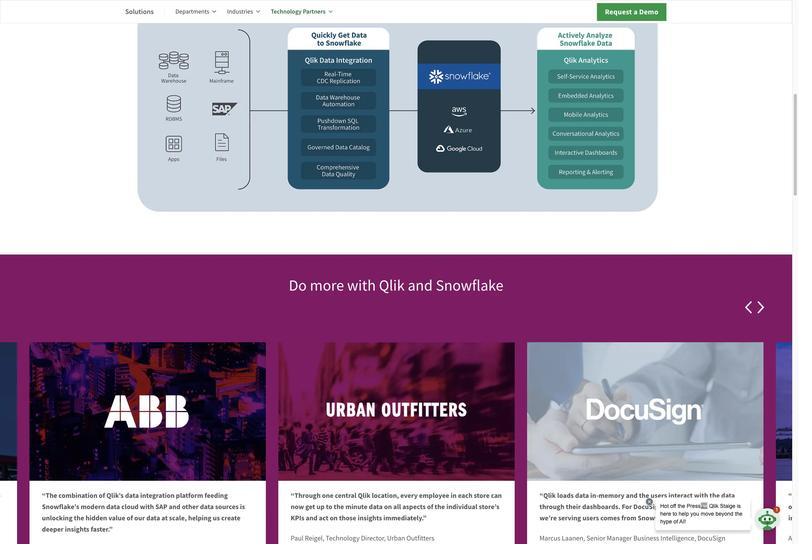 Task type: describe. For each thing, give the bounding box(es) containing it.
qlik for location,
[[358, 491, 371, 501]]

1 horizontal spatial with
[[347, 276, 376, 295]]

"the
[[42, 491, 57, 501]]

us
[[213, 514, 220, 523]]

about
[[666, 502, 685, 512]]

the right the interact at the bottom right
[[710, 491, 720, 501]]

request a demo link
[[597, 3, 667, 21]]

act
[[319, 514, 329, 523]]

kpis
[[291, 514, 305, 523]]

each
[[458, 491, 473, 501]]

docusign,
[[634, 502, 665, 512]]

sap
[[155, 502, 168, 512]]

platform
[[176, 491, 203, 501]]

departments link
[[176, 2, 216, 21]]

their
[[566, 502, 581, 512]]

loads
[[558, 491, 574, 501]]

docusign logo image
[[527, 342, 764, 481]]

solutions
[[125, 7, 154, 16]]

value
[[109, 514, 125, 523]]

central
[[335, 491, 357, 501]]

"through
[[291, 491, 321, 501]]

helping
[[188, 514, 212, 523]]

previous slide image
[[743, 301, 755, 314]]

industries
[[227, 8, 253, 16]]

from
[[622, 514, 637, 523]]

urban outfitters logo image
[[278, 342, 515, 481]]

more
[[310, 276, 344, 295]]

hidden
[[86, 514, 107, 523]]

paul
[[291, 534, 304, 543]]

"wi
[[789, 491, 799, 523]]

we're
[[540, 514, 557, 523]]

interact
[[669, 491, 693, 501]]

request
[[605, 7, 632, 17]]

do
[[289, 276, 307, 295]]

manager
[[607, 534, 632, 543]]

and inside "through one central qlik location, every employee in each store can now get up to the minute data on all aspects of the individual store's kpis and act on those insights immediately."
[[306, 514, 318, 523]]

"qlik
[[540, 491, 556, 501]]

insights inside "the combination of qlik's data integration platform feeding snowflake's modern data cloud with sap and other data sources is unlocking the hidden value of our data at scale, helping us create deeper insights faster."
[[65, 525, 89, 534]]

scale,
[[169, 514, 187, 523]]

comes
[[601, 514, 620, 523]]

"the combination of qlik's data integration platform feeding snowflake's modern data cloud with sap and other data sources is unlocking the hidden value of our data at scale, helping us create deeper insights faster."
[[42, 491, 245, 534]]

docusign
[[698, 534, 726, 543]]

0 vertical spatial users
[[651, 491, 668, 501]]

at
[[162, 514, 168, 523]]

individual
[[447, 502, 478, 512]]

to
[[326, 502, 333, 512]]

0 vertical spatial on
[[384, 502, 392, 512]]

crowley logo image
[[776, 342, 799, 481]]

those
[[339, 514, 357, 523]]

get
[[306, 502, 315, 512]]

unlocking
[[42, 514, 73, 523]]

technology partners link
[[271, 2, 333, 21]]

the up docusign,
[[639, 491, 650, 501]]

next slide element
[[755, 301, 768, 314]]

previous slide element
[[743, 301, 755, 314]]

of inside "qlik loads data in-memory and the users interact with the data through their dashboards. for docusign, about 95% of the data we're serving users comes from snowflake."
[[701, 502, 707, 512]]

request a demo
[[605, 7, 659, 17]]

laanen,
[[562, 534, 585, 543]]

the right 95% on the right
[[708, 502, 719, 512]]

every
[[401, 491, 418, 501]]

and inside "qlik loads data in-memory and the users interact with the data through their dashboards. for docusign, about 95% of the data we're serving users comes from snowflake."
[[626, 491, 638, 501]]

the inside "the combination of qlik's data integration platform feeding snowflake's modern data cloud with sap and other data sources is unlocking the hidden value of our data at scale, helping us create deeper insights faster."
[[74, 514, 84, 523]]

ami
[[789, 534, 799, 545]]

modern
[[81, 502, 105, 512]]

of left qlik's
[[99, 491, 105, 501]]

1 vertical spatial users
[[583, 514, 599, 523]]

the down employee
[[435, 502, 445, 512]]

95%
[[686, 502, 699, 512]]

now
[[291, 502, 304, 512]]

in
[[451, 491, 457, 501]]

qlik's
[[107, 491, 124, 501]]

minute
[[346, 502, 368, 512]]

snowflake's
[[42, 502, 79, 512]]

deeper
[[42, 525, 64, 534]]

faster."
[[91, 525, 113, 534]]



Task type: locate. For each thing, give the bounding box(es) containing it.
2 horizontal spatial with
[[695, 491, 709, 501]]

reigel,
[[305, 534, 325, 543]]

of inside "through one central qlik location, every employee in each store can now get up to the minute data on all aspects of the individual store's kpis and act on those insights immediately."
[[427, 502, 434, 512]]

1 vertical spatial with
[[695, 491, 709, 501]]

can
[[491, 491, 502, 501]]

for
[[622, 502, 632, 512]]

1 horizontal spatial insights
[[358, 514, 382, 523]]

industries link
[[227, 2, 260, 21]]

0 horizontal spatial with
[[140, 502, 154, 512]]

technology inside solutions 'menu bar'
[[271, 7, 302, 16]]

"the combination of qlik's data integration platform feeding snowflake's modern data cloud with sap and other data sources is unlocking the hidden value of our data at scale, helping us create deeper insights faster." link
[[30, 342, 266, 545]]

and inside "the combination of qlik's data integration platform feeding snowflake's modern data cloud with sap and other data sources is unlocking the hidden value of our data at scale, helping us create deeper insights faster."
[[169, 502, 181, 512]]

through
[[540, 502, 565, 512]]

store
[[474, 491, 490, 501]]

marcus
[[540, 534, 561, 543]]

1 vertical spatial qlik
[[358, 491, 371, 501]]

intelligence,
[[661, 534, 697, 543]]

urban
[[387, 534, 405, 543]]

technology
[[271, 7, 302, 16], [326, 534, 360, 543]]

with inside "the combination of qlik's data integration platform feeding snowflake's modern data cloud with sap and other data sources is unlocking the hidden value of our data at scale, helping us create deeper insights faster."
[[140, 502, 154, 512]]

the right to
[[334, 502, 344, 512]]

outfitters
[[407, 534, 435, 543]]

of right 95% on the right
[[701, 502, 707, 512]]

up
[[317, 502, 325, 512]]

qlik
[[379, 276, 405, 295], [358, 491, 371, 501]]

0 horizontal spatial on
[[330, 514, 338, 523]]

integration
[[140, 491, 175, 501]]

business
[[634, 534, 660, 543]]

aspects
[[403, 502, 426, 512]]

of down employee
[[427, 502, 434, 512]]

1 horizontal spatial technology
[[326, 534, 360, 543]]

all
[[394, 502, 401, 512]]

qlik for and
[[379, 276, 405, 295]]

2 vertical spatial with
[[140, 502, 154, 512]]

partners
[[303, 7, 326, 16]]

"qlik loads data in-memory and the users interact with the data through their dashboards. for docusign, about 95% of the data we're serving users comes from snowflake."
[[540, 491, 735, 523]]

"through one central qlik location, every employee in each store can now get up to the minute data on all aspects of the individual store's kpis and act on those insights immediately."
[[291, 491, 502, 523]]

serving
[[559, 514, 581, 523]]

store's
[[479, 502, 500, 512]]

in-
[[591, 491, 599, 501]]

insights
[[358, 514, 382, 523], [65, 525, 89, 534]]

employee
[[419, 491, 450, 501]]

with right more
[[347, 276, 376, 295]]

on
[[384, 502, 392, 512], [330, 514, 338, 523]]

solutions menu bar
[[125, 2, 344, 21]]

1 horizontal spatial qlik
[[379, 276, 405, 295]]

with up 95% on the right
[[695, 491, 709, 501]]

paul reigel, technology director, urban outfitters
[[291, 534, 435, 543]]

and
[[408, 276, 433, 295], [626, 491, 638, 501], [169, 502, 181, 512], [306, 514, 318, 523]]

on left "all"
[[384, 502, 392, 512]]

insights down minute
[[358, 514, 382, 523]]

0 vertical spatial with
[[347, 276, 376, 295]]

insights inside "through one central qlik location, every employee in each store can now get up to the minute data on all aspects of the individual store's kpis and act on those insights immediately."
[[358, 514, 382, 523]]

technology partners
[[271, 7, 326, 16]]

the left the hidden
[[74, 514, 84, 523]]

our
[[134, 514, 145, 523]]

1 horizontal spatial on
[[384, 502, 392, 512]]

technology down those
[[326, 534, 360, 543]]

devon energy logo image
[[0, 342, 17, 481]]

do more with qlik and snowflake
[[289, 276, 504, 295]]

sources
[[215, 502, 239, 512]]

data inside "through one central qlik location, every employee in each store can now get up to the minute data on all aspects of the individual store's kpis and act on those insights immediately."
[[369, 502, 383, 512]]

0 horizontal spatial qlik
[[358, 491, 371, 501]]

1 vertical spatial technology
[[326, 534, 360, 543]]

create
[[221, 514, 241, 523]]

0 vertical spatial insights
[[358, 514, 382, 523]]

users up docusign,
[[651, 491, 668, 501]]

with up our
[[140, 502, 154, 512]]

users down dashboards.
[[583, 514, 599, 523]]

1 horizontal spatial users
[[651, 491, 668, 501]]

qlik inside "through one central qlik location, every employee in each store can now get up to the minute data on all aspects of the individual store's kpis and act on those insights immediately."
[[358, 491, 371, 501]]

departments
[[176, 8, 209, 16]]

combination
[[59, 491, 97, 501]]

snowflake."
[[638, 514, 675, 523]]

one
[[322, 491, 334, 501]]

1 vertical spatial on
[[330, 514, 338, 523]]

0 horizontal spatial technology
[[271, 7, 302, 16]]

0 vertical spatial technology
[[271, 7, 302, 16]]

0 horizontal spatial insights
[[65, 525, 89, 534]]

0 horizontal spatial users
[[583, 514, 599, 523]]

cloud
[[122, 502, 139, 512]]

with
[[347, 276, 376, 295], [695, 491, 709, 501], [140, 502, 154, 512]]

immediately."
[[384, 514, 427, 523]]

of
[[99, 491, 105, 501], [427, 502, 434, 512], [701, 502, 707, 512], [127, 514, 133, 523]]

location,
[[372, 491, 399, 501]]

the
[[639, 491, 650, 501], [710, 491, 720, 501], [334, 502, 344, 512], [435, 502, 445, 512], [708, 502, 719, 512], [74, 514, 84, 523]]

on right act
[[330, 514, 338, 523]]

technology left partners
[[271, 7, 302, 16]]

dashboards.
[[583, 502, 621, 512]]

0 vertical spatial qlik
[[379, 276, 405, 295]]

memory
[[599, 491, 625, 501]]

data
[[125, 491, 139, 501], [576, 491, 589, 501], [722, 491, 735, 501], [106, 502, 120, 512], [200, 502, 214, 512], [369, 502, 383, 512], [720, 502, 734, 512], [146, 514, 160, 523]]

with inside "qlik loads data in-memory and the users interact with the data through their dashboards. for docusign, about 95% of the data we're serving users comes from snowflake."
[[695, 491, 709, 501]]

next slide image
[[755, 301, 768, 314]]

senior
[[587, 534, 606, 543]]

snowflake
[[436, 276, 504, 295]]

feeding
[[205, 491, 228, 501]]

insights down the hidden
[[65, 525, 89, 534]]

is
[[240, 502, 245, 512]]

a
[[634, 7, 638, 17]]

1 vertical spatial insights
[[65, 525, 89, 534]]

marcus laanen, senior manager business intelligence, docusign
[[540, 534, 726, 543]]

demo
[[640, 7, 659, 17]]

of left our
[[127, 514, 133, 523]]

other
[[182, 502, 199, 512]]

users
[[651, 491, 668, 501], [583, 514, 599, 523]]

director,
[[361, 534, 386, 543]]



Task type: vqa. For each thing, say whether or not it's contained in the screenshot.


